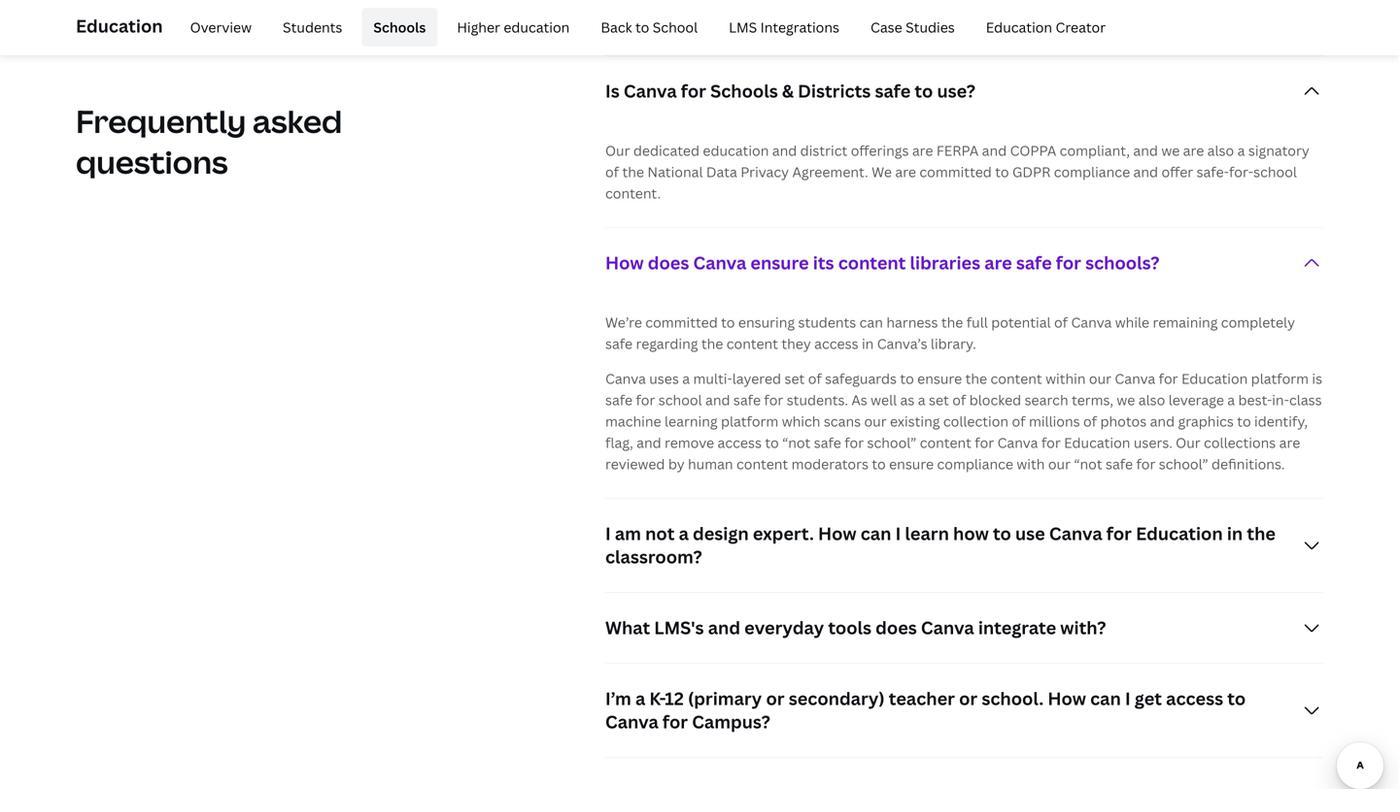 Task type: describe. For each thing, give the bounding box(es) containing it.
moderators
[[791, 455, 869, 473]]

for left schools?
[[1056, 251, 1081, 275]]

and right ferpa in the top right of the page
[[982, 141, 1007, 160]]

remaining
[[1153, 313, 1218, 332]]

ensure inside dropdown button
[[751, 251, 809, 275]]

what
[[605, 616, 650, 640]]

1 horizontal spatial "not
[[1074, 455, 1102, 473]]

safe inside "we're committed to ensuring students can harness the full potential of canva while remaining completely safe regarding the content they access in canva's library."
[[605, 334, 633, 353]]

what lms's and everyday tools does canva integrate with? button
[[605, 593, 1323, 663]]

0 horizontal spatial school"
[[867, 434, 917, 452]]

gdpr
[[1012, 163, 1051, 181]]

coppa
[[1010, 141, 1056, 160]]

multi-
[[693, 369, 732, 388]]

design
[[693, 522, 749, 546]]

2 horizontal spatial our
[[1089, 369, 1112, 388]]

asked
[[253, 100, 342, 142]]

am
[[615, 522, 641, 546]]

of down blocked
[[1012, 412, 1026, 431]]

access inside "we're committed to ensuring students can harness the full potential of canva while remaining completely safe regarding the content they access in canva's library."
[[814, 334, 859, 353]]

how inside i'm a k-12 (primary or secondary) teacher or school. how can i get access to canva for campus?
[[1048, 687, 1086, 711]]

learning
[[665, 412, 718, 431]]

higher education
[[457, 18, 570, 36]]

everyday
[[744, 616, 824, 640]]

human
[[688, 455, 733, 473]]

flag,
[[605, 434, 633, 452]]

of down terms,
[[1083, 412, 1097, 431]]

for down the "collection"
[[975, 434, 994, 452]]

case studies link
[[859, 8, 967, 47]]

content down the "collection"
[[920, 434, 972, 452]]

i am not a design expert. how can i learn how to use canva for education in the classroom?
[[605, 522, 1276, 569]]

and up users.
[[1150, 412, 1175, 431]]

1 horizontal spatial set
[[929, 391, 949, 409]]

a right as
[[918, 391, 926, 409]]

of up students. at the right
[[808, 369, 822, 388]]

district
[[800, 141, 848, 160]]

and inside what lms's and everyday tools does canva integrate with? dropdown button
[[708, 616, 740, 640]]

i am not a design expert. how can i learn how to use canva for education in the classroom? button
[[605, 499, 1323, 592]]

safe down "layered"
[[734, 391, 761, 409]]

safeguards
[[825, 369, 897, 388]]

tools
[[828, 616, 872, 640]]

canva inside "we're committed to ensuring students can harness the full potential of canva while remaining completely safe regarding the content they access in canva's library."
[[1071, 313, 1112, 332]]

overview
[[190, 18, 252, 36]]

scans
[[824, 412, 861, 431]]

contact
[[739, 12, 792, 30]]

1 vertical spatial does
[[876, 616, 917, 640]]

1 or from the left
[[766, 687, 785, 711]]

safe down photos
[[1106, 455, 1133, 473]]

are right 'we'
[[895, 163, 916, 181]]

a right uses
[[682, 369, 690, 388]]

how does canva ensure its content libraries are safe for schools?
[[605, 251, 1160, 275]]

ferpa
[[936, 141, 979, 160]]

full
[[967, 313, 988, 332]]

layered
[[732, 369, 781, 388]]

content inside dropdown button
[[838, 251, 906, 275]]

to inside "we're committed to ensuring students can harness the full potential of canva while remaining completely safe regarding the content they access in canva's library."
[[721, 313, 735, 332]]

a left the best-
[[1227, 391, 1235, 409]]

best-
[[1238, 391, 1272, 409]]

photos
[[1100, 412, 1147, 431]]

privacy
[[741, 163, 789, 181]]

compliant,
[[1060, 141, 1130, 160]]

case
[[871, 18, 902, 36]]

canva left integrate
[[921, 616, 974, 640]]

1 horizontal spatial i
[[895, 522, 901, 546]]

are inside how does canva ensure its content libraries are safe for schools? dropdown button
[[985, 251, 1012, 275]]

studies
[[906, 18, 955, 36]]

education inside our dedicated education and district offerings are ferpa and coppa compliant, and we are also a signatory of the national data privacy agreement. we are committed to gdpr compliance and offer safe-for-school content.
[[703, 141, 769, 160]]

campus?
[[692, 711, 770, 734]]

agreement.
[[792, 163, 868, 181]]

education inside i am not a design expert. how can i learn how to use canva for education in the classroom?
[[1136, 522, 1223, 546]]

completely
[[1221, 313, 1295, 332]]

we're
[[605, 313, 642, 332]]

collection
[[943, 412, 1009, 431]]

2 vertical spatial our
[[1048, 455, 1071, 473]]

districts
[[798, 79, 871, 103]]

higher education link
[[445, 8, 581, 47]]

compliance inside canva uses a multi-layered set of safeguards to ensure the content within our canva for education platform is safe for school and safe for students. as well as a set of blocked search terms, we also leverage a best-in-class machine learning platform which scans our existing collection of millions of photos and graphics to identify, flag, and remove access to "not safe for school" content for canva for education users. our collections are reviewed by human content moderators to ensure compliance with our "not safe for school" definitions.
[[937, 455, 1013, 473]]

a inside i'm a k-12 (primary or secondary) teacher or school. how can i get access to canva for campus?
[[635, 687, 645, 711]]

school.
[[982, 687, 1044, 711]]

while
[[1115, 313, 1150, 332]]

library.
[[931, 334, 976, 353]]

lms integrations
[[729, 18, 839, 36]]

also inside our dedicated education and district offerings are ferpa and coppa compliant, and we are also a signatory of the national data privacy agreement. we are committed to gdpr compliance and offer safe-for-school content.
[[1207, 141, 1234, 160]]

the up library. at right top
[[941, 313, 963, 332]]

can inside i am not a design expert. how can i learn how to use canva for education in the classroom?
[[861, 522, 891, 546]]

students
[[283, 18, 342, 36]]

for down users.
[[1136, 455, 1156, 473]]

keen to learn more? contact us to get started.
[[605, 12, 907, 30]]

lms
[[729, 18, 757, 36]]

2 or from the left
[[959, 687, 978, 711]]

of inside our dedicated education and district offerings are ferpa and coppa compliant, and we are also a signatory of the national data privacy agreement. we are committed to gdpr compliance and offer safe-for-school content.
[[605, 163, 619, 181]]

they
[[782, 334, 811, 353]]

which
[[782, 412, 821, 431]]

lms's
[[654, 616, 704, 640]]

within
[[1046, 369, 1086, 388]]

are left ferpa in the top right of the page
[[912, 141, 933, 160]]

committed inside "we're committed to ensuring students can harness the full potential of canva while remaining completely safe regarding the content they access in canva's library."
[[645, 313, 718, 332]]

in inside i am not a design expert. how can i learn how to use canva for education in the classroom?
[[1227, 522, 1243, 546]]

ensuring
[[738, 313, 795, 332]]

canva up photos
[[1115, 369, 1156, 388]]

we inside our dedicated education and district offerings are ferpa and coppa compliant, and we are also a signatory of the national data privacy agreement. we are committed to gdpr compliance and offer safe-for-school content.
[[1161, 141, 1180, 160]]

in inside "we're committed to ensuring students can harness the full potential of canva while remaining completely safe regarding the content they access in canva's library."
[[862, 334, 874, 353]]

dedicated
[[633, 141, 700, 160]]

existing
[[890, 412, 940, 431]]

we inside canva uses a multi-layered set of safeguards to ensure the content within our canva for education platform is safe for school and safe for students. as well as a set of blocked search terms, we also leverage a best-in-class machine learning platform which scans our existing collection of millions of photos and graphics to identify, flag, and remove access to "not safe for school" content for canva for education users. our collections are reviewed by human content moderators to ensure compliance with our "not safe for school" definitions.
[[1117, 391, 1135, 409]]

content inside "we're committed to ensuring students can harness the full potential of canva while remaining completely safe regarding the content they access in canva's library."
[[727, 334, 778, 353]]

committed inside our dedicated education and district offerings are ferpa and coppa compliant, and we are also a signatory of the national data privacy agreement. we are committed to gdpr compliance and offer safe-for-school content.
[[920, 163, 992, 181]]

content.
[[605, 184, 661, 202]]

school inside our dedicated education and district offerings are ferpa and coppa compliant, and we are also a signatory of the national data privacy agreement. we are committed to gdpr compliance and offer safe-for-school content.
[[1254, 163, 1297, 181]]

canva up the with
[[997, 434, 1038, 452]]

the inside canva uses a multi-layered set of safeguards to ensure the content within our canva for education platform is safe for school and safe for students. as well as a set of blocked search terms, we also leverage a best-in-class machine learning platform which scans our existing collection of millions of photos and graphics to identify, flag, and remove access to "not safe for school" content for canva for education users. our collections are reviewed by human content moderators to ensure compliance with our "not safe for school" definitions.
[[965, 369, 987, 388]]

for down "layered"
[[764, 391, 783, 409]]

the inside i am not a design expert. how can i learn how to use canva for education in the classroom?
[[1247, 522, 1276, 546]]

k-
[[649, 687, 665, 711]]

higher
[[457, 18, 500, 36]]

started.
[[855, 12, 907, 30]]

creator
[[1056, 18, 1106, 36]]

0 horizontal spatial our
[[864, 412, 887, 431]]

can inside i'm a k-12 (primary or secondary) teacher or school. how can i get access to canva for campus?
[[1090, 687, 1121, 711]]

canva uses a multi-layered set of safeguards to ensure the content within our canva for education platform is safe for school and safe for students. as well as a set of blocked search terms, we also leverage a best-in-class machine learning platform which scans our existing collection of millions of photos and graphics to identify, flag, and remove access to "not safe for school" content for canva for education users. our collections are reviewed by human content moderators to ensure compliance with our "not safe for school" definitions.
[[605, 369, 1322, 473]]

with?
[[1060, 616, 1106, 640]]

our inside our dedicated education and district offerings are ferpa and coppa compliant, and we are also a signatory of the national data privacy agreement. we are committed to gdpr compliance and offer safe-for-school content.
[[605, 141, 630, 160]]

of up the "collection"
[[952, 391, 966, 409]]

education creator
[[986, 18, 1106, 36]]

a inside i am not a design expert. how can i learn how to use canva for education in the classroom?
[[679, 522, 689, 546]]

frequently
[[76, 100, 246, 142]]

its
[[813, 251, 834, 275]]

national
[[647, 163, 703, 181]]

is
[[1312, 369, 1322, 388]]

the up multi-
[[701, 334, 723, 353]]

schools link
[[362, 8, 438, 47]]

signatory
[[1248, 141, 1310, 160]]

0 horizontal spatial platform
[[721, 412, 779, 431]]

and right compliant,
[[1133, 141, 1158, 160]]

0 horizontal spatial "not
[[782, 434, 811, 452]]

our inside canva uses a multi-layered set of safeguards to ensure the content within our canva for education platform is safe for school and safe for students. as well as a set of blocked search terms, we also leverage a best-in-class machine learning platform which scans our existing collection of millions of photos and graphics to identify, flag, and remove access to "not safe for school" content for canva for education users. our collections are reviewed by human content moderators to ensure compliance with our "not safe for school" definitions.
[[1176, 434, 1201, 452]]

for down millions
[[1041, 434, 1061, 452]]

to inside "link"
[[635, 18, 649, 36]]

safe inside how does canva ensure its content libraries are safe for schools? dropdown button
[[1016, 251, 1052, 275]]



Task type: vqa. For each thing, say whether or not it's contained in the screenshot.
One
no



Task type: locate. For each thing, give the bounding box(es) containing it.
1 vertical spatial how
[[818, 522, 857, 546]]

0 vertical spatial can
[[860, 313, 883, 332]]

for inside i am not a design expert. how can i learn how to use canva for education in the classroom?
[[1106, 522, 1132, 546]]

1 vertical spatial in
[[1227, 522, 1243, 546]]

content right human
[[736, 455, 788, 473]]

0 vertical spatial how
[[605, 251, 644, 275]]

1 horizontal spatial we
[[1161, 141, 1180, 160]]

2 vertical spatial access
[[1166, 687, 1223, 711]]

our up terms,
[[1089, 369, 1112, 388]]

2 vertical spatial can
[[1090, 687, 1121, 711]]

students link
[[271, 8, 354, 47]]

1 vertical spatial learn
[[905, 522, 949, 546]]

safe up "moderators"
[[814, 434, 841, 452]]

0 horizontal spatial or
[[766, 687, 785, 711]]

1 vertical spatial committed
[[645, 313, 718, 332]]

"not down millions
[[1074, 455, 1102, 473]]

school" down existing in the bottom of the page
[[867, 434, 917, 452]]

&
[[782, 79, 794, 103]]

integrations
[[760, 18, 839, 36]]

1 horizontal spatial does
[[876, 616, 917, 640]]

users.
[[1134, 434, 1173, 452]]

are down identify,
[[1279, 434, 1300, 452]]

can down with?
[[1090, 687, 1121, 711]]

are inside canva uses a multi-layered set of safeguards to ensure the content within our canva for education platform is safe for school and safe for students. as well as a set of blocked search terms, we also leverage a best-in-class machine learning platform which scans our existing collection of millions of photos and graphics to identify, flag, and remove access to "not safe for school" content for canva for education users. our collections are reviewed by human content moderators to ensure compliance with our "not safe for school" definitions.
[[1279, 434, 1300, 452]]

1 horizontal spatial also
[[1207, 141, 1234, 160]]

does down content.
[[648, 251, 689, 275]]

0 vertical spatial our
[[605, 141, 630, 160]]

0 vertical spatial also
[[1207, 141, 1234, 160]]

content right its
[[838, 251, 906, 275]]

0 horizontal spatial i
[[605, 522, 611, 546]]

offer
[[1162, 163, 1193, 181]]

classroom?
[[605, 545, 702, 569]]

also up safe-
[[1207, 141, 1234, 160]]

school up learning
[[659, 391, 702, 409]]

to inside our dedicated education and district offerings are ferpa and coppa compliant, and we are also a signatory of the national data privacy agreement. we are committed to gdpr compliance and offer safe-for-school content.
[[995, 163, 1009, 181]]

safe-
[[1197, 163, 1229, 181]]

of
[[605, 163, 619, 181], [1054, 313, 1068, 332], [808, 369, 822, 388], [952, 391, 966, 409], [1012, 412, 1026, 431], [1083, 412, 1097, 431]]

canva inside i'm a k-12 (primary or secondary) teacher or school. how can i get access to canva for campus?
[[605, 711, 659, 734]]

by
[[668, 455, 685, 473]]

education creator link
[[974, 8, 1117, 47]]

0 vertical spatial learn
[[658, 12, 692, 30]]

a left "k-"
[[635, 687, 645, 711]]

keen
[[605, 12, 638, 30]]

1 vertical spatial ensure
[[917, 369, 962, 388]]

education right higher
[[504, 18, 570, 36]]

can inside "we're committed to ensuring students can harness the full potential of canva while remaining completely safe regarding the content they access in canva's library."
[[860, 313, 883, 332]]

also up photos
[[1139, 391, 1165, 409]]

overview link
[[178, 8, 263, 47]]

well
[[871, 391, 897, 409]]

lms integrations link
[[717, 8, 851, 47]]

1 vertical spatial can
[[861, 522, 891, 546]]

safe up 'machine'
[[605, 391, 633, 409]]

or right (primary
[[766, 687, 785, 711]]

of right potential
[[1054, 313, 1068, 332]]

the inside our dedicated education and district offerings are ferpa and coppa compliant, and we are also a signatory of the national data privacy agreement. we are committed to gdpr compliance and offer safe-for-school content.
[[622, 163, 644, 181]]

canva up ensuring on the top right
[[693, 251, 746, 275]]

what lms's and everyday tools does canva integrate with?
[[605, 616, 1106, 640]]

1 vertical spatial education
[[703, 141, 769, 160]]

back
[[601, 18, 632, 36]]

secondary)
[[789, 687, 885, 711]]

to inside i am not a design expert. how can i learn how to use canva for education in the classroom?
[[993, 522, 1011, 546]]

education up data
[[703, 141, 769, 160]]

frequently asked questions
[[76, 100, 342, 183]]

for up dedicated
[[681, 79, 706, 103]]

a up "for-"
[[1237, 141, 1245, 160]]

and down multi-
[[705, 391, 730, 409]]

schools inside menu bar
[[374, 18, 426, 36]]

we up offer
[[1161, 141, 1180, 160]]

in
[[862, 334, 874, 353], [1227, 522, 1243, 546]]

regarding
[[636, 334, 698, 353]]

teacher
[[889, 687, 955, 711]]

canva left the while
[[1071, 313, 1112, 332]]

of up content.
[[605, 163, 619, 181]]

back to school link
[[589, 8, 709, 47]]

the up content.
[[622, 163, 644, 181]]

i'm a k-12 (primary or secondary) teacher or school. how can i get access to canva for campus? button
[[605, 664, 1323, 758]]

0 horizontal spatial access
[[718, 434, 762, 452]]

1 horizontal spatial or
[[959, 687, 978, 711]]

how does canva ensure its content libraries are safe for schools? button
[[605, 228, 1323, 298]]

can up canva's
[[860, 313, 883, 332]]

menu bar
[[171, 8, 1117, 47]]

our down graphics
[[1176, 434, 1201, 452]]

of inside "we're committed to ensuring students can harness the full potential of canva while remaining completely safe regarding the content they access in canva's library."
[[1054, 313, 1068, 332]]

1 horizontal spatial access
[[814, 334, 859, 353]]

0 horizontal spatial our
[[605, 141, 630, 160]]

education inside higher education link
[[504, 18, 570, 36]]

canva left uses
[[605, 369, 646, 388]]

1 horizontal spatial learn
[[905, 522, 949, 546]]

schools left &
[[710, 79, 778, 103]]

we're committed to ensuring students can harness the full potential of canva while remaining completely safe regarding the content they access in canva's library.
[[605, 313, 1295, 353]]

get
[[831, 12, 852, 30], [1135, 687, 1162, 711]]

0 vertical spatial schools
[[374, 18, 426, 36]]

0 horizontal spatial does
[[648, 251, 689, 275]]

1 horizontal spatial education
[[703, 141, 769, 160]]

0 vertical spatial "not
[[782, 434, 811, 452]]

machine
[[605, 412, 661, 431]]

a right not
[[679, 522, 689, 546]]

compliance
[[1054, 163, 1130, 181], [937, 455, 1013, 473]]

school" down users.
[[1159, 455, 1208, 473]]

i inside i'm a k-12 (primary or secondary) teacher or school. how can i get access to canva for campus?
[[1125, 687, 1131, 711]]

1 horizontal spatial school"
[[1159, 455, 1208, 473]]

access inside i'm a k-12 (primary or secondary) teacher or school. how can i get access to canva for campus?
[[1166, 687, 1223, 711]]

terms,
[[1072, 391, 1114, 409]]

safe up potential
[[1016, 251, 1052, 275]]

0 horizontal spatial learn
[[658, 12, 692, 30]]

canva right 'use'
[[1049, 522, 1102, 546]]

platform up in-
[[1251, 369, 1309, 388]]

does right "tools"
[[876, 616, 917, 640]]

education inside menu bar
[[986, 18, 1052, 36]]

learn left more?
[[658, 12, 692, 30]]

compliance inside our dedicated education and district offerings are ferpa and coppa compliant, and we are also a signatory of the national data privacy agreement. we are committed to gdpr compliance and offer safe-for-school content.
[[1054, 163, 1130, 181]]

safe
[[875, 79, 911, 103], [1016, 251, 1052, 275], [605, 334, 633, 353], [605, 391, 633, 409], [734, 391, 761, 409], [814, 434, 841, 452], [1106, 455, 1133, 473]]

learn left how
[[905, 522, 949, 546]]

as
[[851, 391, 867, 409]]

12
[[665, 687, 684, 711]]

1 vertical spatial "not
[[1074, 455, 1102, 473]]

identify,
[[1254, 412, 1308, 431]]

our right the with
[[1048, 455, 1071, 473]]

menu bar containing overview
[[171, 8, 1117, 47]]

offerings
[[851, 141, 909, 160]]

1 horizontal spatial school
[[1254, 163, 1297, 181]]

access
[[814, 334, 859, 353], [718, 434, 762, 452], [1166, 687, 1223, 711]]

the up blocked
[[965, 369, 987, 388]]

can
[[860, 313, 883, 332], [861, 522, 891, 546], [1090, 687, 1121, 711]]

1 horizontal spatial how
[[818, 522, 857, 546]]

set up students. at the right
[[785, 369, 805, 388]]

search
[[1025, 391, 1068, 409]]

2 horizontal spatial i
[[1125, 687, 1131, 711]]

ensure down existing in the bottom of the page
[[889, 455, 934, 473]]

1 vertical spatial compliance
[[937, 455, 1013, 473]]

class
[[1289, 391, 1322, 409]]

1 horizontal spatial compliance
[[1054, 163, 1130, 181]]

0 vertical spatial school
[[1254, 163, 1297, 181]]

1 horizontal spatial get
[[1135, 687, 1162, 711]]

canva left the 12
[[605, 711, 659, 734]]

i
[[605, 522, 611, 546], [895, 522, 901, 546], [1125, 687, 1131, 711]]

0 vertical spatial education
[[504, 18, 570, 36]]

get inside i'm a k-12 (primary or secondary) teacher or school. how can i get access to canva for campus?
[[1135, 687, 1162, 711]]

0 vertical spatial access
[[814, 334, 859, 353]]

0 vertical spatial in
[[862, 334, 874, 353]]

0 vertical spatial committed
[[920, 163, 992, 181]]

0 horizontal spatial how
[[605, 251, 644, 275]]

potential
[[991, 313, 1051, 332]]

are
[[912, 141, 933, 160], [1183, 141, 1204, 160], [895, 163, 916, 181], [985, 251, 1012, 275], [1279, 434, 1300, 452]]

canva right the "is"
[[624, 79, 677, 103]]

1 vertical spatial set
[[929, 391, 949, 409]]

access inside canva uses a multi-layered set of safeguards to ensure the content within our canva for education platform is safe for school and safe for students. as well as a set of blocked search terms, we also leverage a best-in-class machine learning platform which scans our existing collection of millions of photos and graphics to identify, flag, and remove access to "not safe for school" content for canva for education users. our collections are reviewed by human content moderators to ensure compliance with our "not safe for school" definitions.
[[718, 434, 762, 452]]

ensure down library. at right top
[[917, 369, 962, 388]]

school inside canva uses a multi-layered set of safeguards to ensure the content within our canva for education platform is safe for school and safe for students. as well as a set of blocked search terms, we also leverage a best-in-class machine learning platform which scans our existing collection of millions of photos and graphics to identify, flag, and remove access to "not safe for school" content for canva for education users. our collections are reviewed by human content moderators to ensure compliance with our "not safe for school" definitions.
[[659, 391, 702, 409]]

school
[[1254, 163, 1297, 181], [659, 391, 702, 409]]

our
[[1089, 369, 1112, 388], [864, 412, 887, 431], [1048, 455, 1071, 473]]

0 horizontal spatial committed
[[645, 313, 718, 332]]

not
[[645, 522, 675, 546]]

is
[[605, 79, 620, 103]]

more?
[[695, 12, 736, 30]]

or left school.
[[959, 687, 978, 711]]

safe inside is canva for schools & districts safe to use? dropdown button
[[875, 79, 911, 103]]

how right school.
[[1048, 687, 1086, 711]]

for down scans
[[845, 434, 864, 452]]

1 vertical spatial our
[[1176, 434, 1201, 452]]

and up privacy
[[772, 141, 797, 160]]

0 vertical spatial we
[[1161, 141, 1180, 160]]

for up "leverage"
[[1159, 369, 1178, 388]]

1 vertical spatial platform
[[721, 412, 779, 431]]

learn inside i am not a design expert. how can i learn how to use canva for education in the classroom?
[[905, 522, 949, 546]]

case studies
[[871, 18, 955, 36]]

to inside i'm a k-12 (primary or secondary) teacher or school. how can i get access to canva for campus?
[[1227, 687, 1246, 711]]

data
[[706, 163, 737, 181]]

0 vertical spatial school"
[[867, 434, 917, 452]]

school down signatory
[[1254, 163, 1297, 181]]

0 horizontal spatial education
[[504, 18, 570, 36]]

1 vertical spatial school"
[[1159, 455, 1208, 473]]

can down "moderators"
[[861, 522, 891, 546]]

0 vertical spatial get
[[831, 12, 852, 30]]

1 horizontal spatial our
[[1048, 455, 1071, 473]]

how right expert.
[[818, 522, 857, 546]]

contact us link
[[739, 12, 811, 30]]

our dedicated education and district offerings are ferpa and coppa compliant, and we are also a signatory of the national data privacy agreement. we are committed to gdpr compliance and offer safe-for-school content.
[[605, 141, 1310, 202]]

0 vertical spatial set
[[785, 369, 805, 388]]

platform down "layered"
[[721, 412, 779, 431]]

1 horizontal spatial platform
[[1251, 369, 1309, 388]]

use
[[1015, 522, 1045, 546]]

committed up regarding
[[645, 313, 718, 332]]

libraries
[[910, 251, 981, 275]]

harness
[[886, 313, 938, 332]]

1 horizontal spatial our
[[1176, 434, 1201, 452]]

set right as
[[929, 391, 949, 409]]

0 horizontal spatial also
[[1139, 391, 1165, 409]]

0 horizontal spatial compliance
[[937, 455, 1013, 473]]

us
[[795, 12, 811, 30]]

is canva for schools & districts safe to use?
[[605, 79, 976, 103]]

also
[[1207, 141, 1234, 160], [1139, 391, 1165, 409]]

use?
[[937, 79, 976, 103]]

reviewed
[[605, 455, 665, 473]]

integrate
[[978, 616, 1056, 640]]

questions
[[76, 141, 228, 183]]

is canva for schools & districts safe to use? button
[[605, 56, 1323, 126]]

0 vertical spatial ensure
[[751, 251, 809, 275]]

"not down which
[[782, 434, 811, 452]]

and up reviewed
[[637, 434, 661, 452]]

2 vertical spatial how
[[1048, 687, 1086, 711]]

0 vertical spatial our
[[1089, 369, 1112, 388]]

our up content.
[[605, 141, 630, 160]]

how up we're
[[605, 251, 644, 275]]

and left offer
[[1133, 163, 1158, 181]]

ensure
[[751, 251, 809, 275], [917, 369, 962, 388], [889, 455, 934, 473]]

the
[[622, 163, 644, 181], [941, 313, 963, 332], [701, 334, 723, 353], [965, 369, 987, 388], [1247, 522, 1276, 546]]

committed down ferpa in the top right of the page
[[920, 163, 992, 181]]

how inside i am not a design expert. how can i learn how to use canva for education in the classroom?
[[818, 522, 857, 546]]

committed
[[920, 163, 992, 181], [645, 313, 718, 332]]

blocked
[[969, 391, 1021, 409]]

we up photos
[[1117, 391, 1135, 409]]

in-
[[1272, 391, 1289, 409]]

0 horizontal spatial school
[[659, 391, 702, 409]]

2 horizontal spatial how
[[1048, 687, 1086, 711]]

0 vertical spatial platform
[[1251, 369, 1309, 388]]

and right lms's
[[708, 616, 740, 640]]

content up blocked
[[991, 369, 1042, 388]]

content down ensuring on the top right
[[727, 334, 778, 353]]

for left the campus?
[[663, 711, 688, 734]]

1 vertical spatial access
[[718, 434, 762, 452]]

for inside i'm a k-12 (primary or secondary) teacher or school. how can i get access to canva for campus?
[[663, 711, 688, 734]]

for up 'machine'
[[636, 391, 655, 409]]

0 horizontal spatial we
[[1117, 391, 1135, 409]]

millions
[[1029, 412, 1080, 431]]

schools inside dropdown button
[[710, 79, 778, 103]]

1 horizontal spatial schools
[[710, 79, 778, 103]]

school
[[653, 18, 698, 36]]

0 vertical spatial does
[[648, 251, 689, 275]]

ensure left its
[[751, 251, 809, 275]]

1 vertical spatial school
[[659, 391, 702, 409]]

0 horizontal spatial set
[[785, 369, 805, 388]]

are up offer
[[1183, 141, 1204, 160]]

1 vertical spatial our
[[864, 412, 887, 431]]

1 vertical spatial we
[[1117, 391, 1135, 409]]

schools left higher
[[374, 18, 426, 36]]

2 horizontal spatial access
[[1166, 687, 1223, 711]]

1 horizontal spatial committed
[[920, 163, 992, 181]]

compliance down compliant,
[[1054, 163, 1130, 181]]

collections
[[1204, 434, 1276, 452]]

canva inside i am not a design expert. how can i learn how to use canva for education in the classroom?
[[1049, 522, 1102, 546]]

compliance down the "collection"
[[937, 455, 1013, 473]]

graphics
[[1178, 412, 1234, 431]]

i'm
[[605, 687, 631, 711]]

0 horizontal spatial schools
[[374, 18, 426, 36]]

our down well at the right of page
[[864, 412, 887, 431]]

1 vertical spatial get
[[1135, 687, 1162, 711]]

in down definitions. in the right of the page
[[1227, 522, 1243, 546]]

platform
[[1251, 369, 1309, 388], [721, 412, 779, 431]]

1 vertical spatial schools
[[710, 79, 778, 103]]

a inside our dedicated education and district offerings are ferpa and coppa compliant, and we are also a signatory of the national data privacy agreement. we are committed to gdpr compliance and offer safe-for-school content.
[[1237, 141, 1245, 160]]

also inside canva uses a multi-layered set of safeguards to ensure the content within our canva for education platform is safe for school and safe for students. as well as a set of blocked search terms, we also leverage a best-in-class machine learning platform which scans our existing collection of millions of photos and graphics to identify, flag, and remove access to "not safe for school" content for canva for education users. our collections are reviewed by human content moderators to ensure compliance with our "not safe for school" definitions.
[[1139, 391, 1165, 409]]

in left canva's
[[862, 334, 874, 353]]

0 horizontal spatial in
[[862, 334, 874, 353]]

1 horizontal spatial in
[[1227, 522, 1243, 546]]

leverage
[[1169, 391, 1224, 409]]

definitions.
[[1212, 455, 1285, 473]]

2 vertical spatial ensure
[[889, 455, 934, 473]]

1 vertical spatial also
[[1139, 391, 1165, 409]]

safe down we're
[[605, 334, 633, 353]]

the down definitions. in the right of the page
[[1247, 522, 1276, 546]]

0 vertical spatial compliance
[[1054, 163, 1130, 181]]

0 horizontal spatial get
[[831, 12, 852, 30]]

i'm a k-12 (primary or secondary) teacher or school. how can i get access to canva for campus?
[[605, 687, 1246, 734]]



